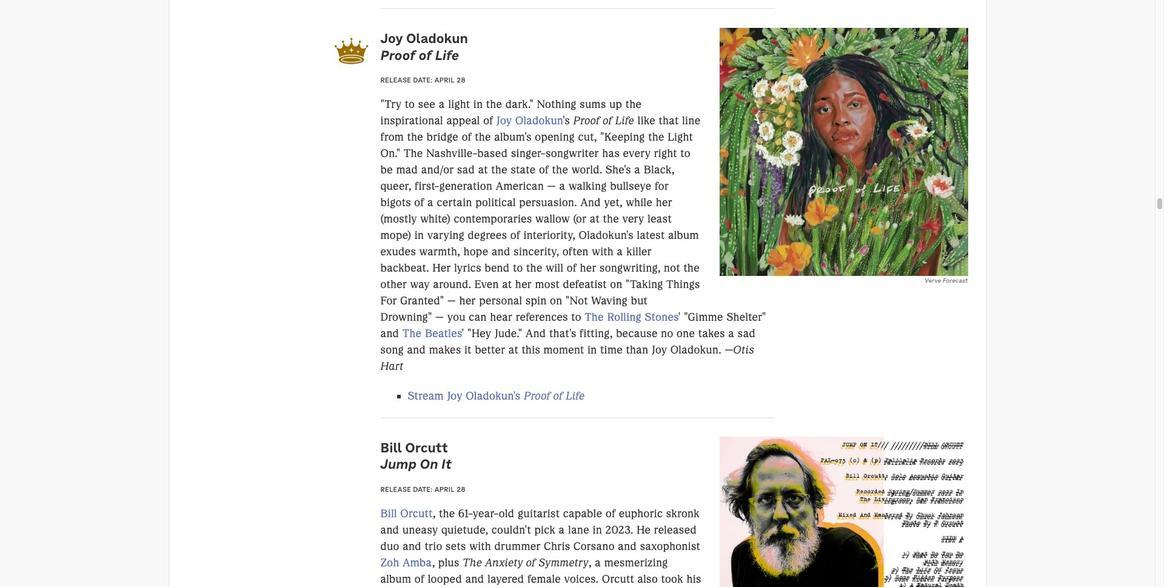 Task type: locate. For each thing, give the bounding box(es) containing it.
0 vertical spatial and
[[581, 196, 601, 209]]

orcutt inside bill orcutt jump on it
[[405, 439, 448, 456]]

cut,
[[578, 131, 597, 144]]

0 vertical spatial oladokun's
[[579, 229, 634, 242]]

released
[[654, 523, 697, 537]]

symmetry
[[539, 556, 589, 569]]

and inside 'like that line from the bridge of the album's opening cut, "keeping the light on." the nashville-based singer-songwriter has every right to be mad and/or sad at the state of the world. she's a black, queer, first-generation american — a walking bullseye for bigots of a certain political persuasion. and yet, while her (mostly white) contemporaries wallow (or at the very least mope) in varying degrees of interiority, oladokun's latest album exudes warmth, hope and sincerity, often with a killer backbeat. her lyrics bend to the will of her songwriting, not the other way around. even at her most defeatist on "taking things for granted" — her personal spin on "not waving but drowning" — you can hear references to'
[[492, 245, 511, 259]]

of inside "try to see a light in the dark." nothing sums up the inspirational appeal of
[[483, 114, 493, 128]]

— up beatles
[[435, 311, 444, 324]]

oladokun inside the joy oladokun proof of life
[[406, 30, 468, 47]]

life down —otis hart
[[566, 389, 585, 402]]

life inside the joy oladokun proof of life
[[435, 47, 459, 64]]

, up the uneasy
[[433, 507, 436, 520]]

every
[[623, 147, 651, 160]]

with down quietude,
[[470, 540, 491, 553]]

a right see
[[439, 98, 445, 111]]

old
[[499, 507, 515, 520]]

2 bill from the top
[[381, 507, 397, 520]]

guitarist
[[518, 507, 560, 520]]

the up fitting, on the bottom
[[585, 311, 604, 324]]

1 horizontal spatial with
[[592, 245, 614, 259]]

and up 'song'
[[381, 327, 399, 340]]

1 vertical spatial album
[[381, 572, 411, 586]]

first-
[[415, 180, 439, 193]]

0 vertical spatial release date: april 28
[[381, 75, 466, 85]]

and right looped
[[466, 572, 484, 586]]

latest
[[637, 229, 665, 242]]

of down —otis hart
[[554, 389, 563, 402]]

jude."
[[495, 327, 522, 340]]

sums
[[580, 98, 606, 111]]

0 vertical spatial 28
[[457, 75, 466, 85]]

1 release from the top
[[381, 75, 411, 85]]

's
[[563, 114, 570, 128]]

1 vertical spatial bill
[[381, 507, 397, 520]]

1 vertical spatial release
[[381, 484, 411, 494]]

, down corsano
[[589, 556, 592, 569]]

proof down this
[[524, 389, 551, 402]]

and inside ' "hey jude." and that's fitting, because no one takes a sad song and makes it better at this moment in time than joy oladokun.
[[407, 344, 426, 357]]

orcutt up the uneasy
[[400, 507, 433, 520]]

certain
[[437, 196, 472, 209]]

oladokun's
[[579, 229, 634, 242], [466, 389, 521, 402]]

' inside ' "hey jude." and that's fitting, because no one takes a sad song and makes it better at this moment in time than joy oladokun.
[[462, 327, 464, 340]]

life for stream joy oladokun's proof of life
[[566, 389, 585, 402]]

1 horizontal spatial oladokun
[[515, 114, 563, 128]]

generation
[[439, 180, 493, 193]]

album inside , a mesmerizing album of looped and layered female voices. orcutt also took hi
[[381, 572, 411, 586]]

her down for
[[656, 196, 673, 209]]

date: up see
[[413, 75, 433, 85]]

0 vertical spatial life
[[435, 47, 459, 64]]

defeatist
[[563, 278, 607, 291]]

of right appeal
[[483, 114, 493, 128]]

and down walking on the top
[[581, 196, 601, 209]]

0 horizontal spatial sad
[[457, 163, 475, 177]]

0 horizontal spatial and
[[526, 327, 546, 340]]

in down fitting, on the bottom
[[588, 344, 597, 357]]

2 horizontal spatial life
[[615, 114, 634, 128]]

1 horizontal spatial oladokun's
[[579, 229, 634, 242]]

0 horizontal spatial oladokun
[[406, 30, 468, 47]]

you
[[448, 311, 466, 324]]

proof up cut,
[[573, 114, 600, 128]]

2 vertical spatial orcutt
[[602, 572, 634, 586]]

album's
[[495, 131, 532, 144]]

uneasy
[[403, 523, 438, 537]]

to
[[405, 98, 415, 111], [681, 147, 691, 160], [513, 262, 523, 275], [572, 311, 582, 324]]

a right pick
[[559, 523, 565, 537]]

oladokun's down better
[[466, 389, 521, 402]]

and down "the beatles" link
[[407, 344, 426, 357]]

on up waving
[[610, 278, 623, 291]]

bill left on
[[381, 439, 402, 456]]

opening
[[535, 131, 575, 144]]

in up corsano
[[593, 523, 602, 537]]

plus
[[438, 556, 460, 569]]

sad
[[457, 163, 475, 177], [738, 327, 756, 340]]

, for album
[[589, 556, 592, 569]]

in inside , the 61-year-old guitarist capable of euphoric skronk and uneasy quietude, couldn't pick a lane in 2023. he released duo and trio sets with drummer chris corsano and saxophonist zoh amba , plus the anxiety of symmetry
[[593, 523, 602, 537]]

1 horizontal spatial on
[[610, 278, 623, 291]]

world.
[[572, 163, 603, 177]]

' up one
[[679, 311, 681, 324]]

,
[[433, 507, 436, 520], [432, 556, 435, 569], [589, 556, 592, 569]]

of right state
[[539, 163, 549, 177]]

28 up light on the left top of page
[[457, 75, 466, 85]]

— down around.
[[447, 294, 456, 308]]

bill up duo
[[381, 507, 397, 520]]

the inside 'like that line from the bridge of the album's opening cut, "keeping the light on." the nashville-based singer-songwriter has every right to be mad and/or sad at the state of the world. she's a black, queer, first-generation american — a walking bullseye for bigots of a certain political persuasion. and yet, while her (mostly white) contemporaries wallow (or at the very least mope) in varying degrees of interiority, oladokun's latest album exudes warmth, hope and sincerity, often with a killer backbeat. her lyrics bend to the will of her songwriting, not the other way around. even at her most defeatist on "taking things for granted" — her personal spin on "not waving but drowning" — you can hear references to'
[[404, 147, 423, 160]]

of down "often"
[[567, 262, 577, 275]]

granted"
[[400, 294, 444, 308]]

2 date: from the top
[[413, 484, 433, 494]]

oladokun.
[[671, 344, 722, 357]]

0 vertical spatial with
[[592, 245, 614, 259]]

oladokun for proof
[[406, 30, 468, 47]]

appeal
[[447, 114, 480, 128]]

oladokun's down (or
[[579, 229, 634, 242]]

joy oladokun link
[[497, 114, 563, 128]]

bill
[[381, 439, 402, 456], [381, 507, 397, 520]]

life for joy oladokun 's proof of life
[[615, 114, 634, 128]]

april up light on the left top of page
[[435, 75, 455, 85]]

and inside 'like that line from the bridge of the album's opening cut, "keeping the light on." the nashville-based singer-songwriter has every right to be mad and/or sad at the state of the world. she's a black, queer, first-generation american — a walking bullseye for bigots of a certain political persuasion. and yet, while her (mostly white) contemporaries wallow (or at the very least mope) in varying degrees of interiority, oladokun's latest album exudes warmth, hope and sincerity, often with a killer backbeat. her lyrics bend to the will of her songwriting, not the other way around. even at her most defeatist on "taking things for granted" — her personal spin on "not waving but drowning" — you can hear references to'
[[581, 196, 601, 209]]

0 vertical spatial '
[[679, 311, 681, 324]]

the down sets
[[463, 556, 482, 569]]

1 vertical spatial release date: april 28
[[381, 484, 466, 494]]

' "gimme shelter" and
[[381, 311, 766, 340]]

of inside the joy oladokun proof of life
[[419, 47, 432, 64]]

, inside , a mesmerizing album of looped and layered female voices. orcutt also took hi
[[589, 556, 592, 569]]

0 vertical spatial release
[[381, 75, 411, 85]]

verve forecast
[[925, 277, 968, 285]]

a down corsano
[[595, 556, 601, 569]]

at down the based
[[478, 163, 488, 177]]

2 vertical spatial —
[[435, 311, 444, 324]]

0 vertical spatial date:
[[413, 75, 433, 85]]

(mostly
[[381, 213, 417, 226]]

at
[[478, 163, 488, 177], [590, 213, 600, 226], [502, 278, 512, 291], [509, 344, 519, 357]]

' for "gimme
[[679, 311, 681, 324]]

varying
[[427, 229, 465, 242]]

lane
[[568, 523, 590, 537]]

of up see
[[419, 47, 432, 64]]

the down the inspirational
[[407, 131, 423, 144]]

state
[[511, 163, 536, 177]]

april
[[435, 75, 455, 85], [435, 484, 455, 494]]

28 up 61-
[[457, 484, 466, 494]]

1 vertical spatial proof
[[573, 114, 600, 128]]

on down most
[[550, 294, 563, 308]]

bill inside bill orcutt jump on it
[[381, 439, 402, 456]]

1 vertical spatial oladokun
[[515, 114, 563, 128]]

1 horizontal spatial sad
[[738, 327, 756, 340]]

proof for stream joy oladokun's proof of life
[[524, 389, 551, 402]]

bill for bill orcutt
[[381, 507, 397, 520]]

with right "often"
[[592, 245, 614, 259]]

release up the "try
[[381, 75, 411, 85]]

the down sincerity,
[[527, 262, 543, 275]]

a inside ' "hey jude." and that's fitting, because no one takes a sad song and makes it better at this moment in time than joy oladokun.
[[729, 327, 735, 340]]

joy inside the joy oladokun proof of life
[[381, 30, 403, 47]]

bill for bill orcutt jump on it
[[381, 439, 402, 456]]

1 horizontal spatial album
[[668, 229, 699, 242]]

interiority,
[[524, 229, 576, 242]]

zoh
[[381, 556, 399, 569]]

killer
[[626, 245, 652, 259]]

1 vertical spatial sad
[[738, 327, 756, 340]]

one
[[677, 327, 695, 340]]

life up light on the left top of page
[[435, 47, 459, 64]]

1 vertical spatial life
[[615, 114, 634, 128]]

a down "every" on the right top of page
[[635, 163, 641, 177]]

1 vertical spatial date:
[[413, 484, 433, 494]]

very
[[623, 213, 645, 226]]

1 vertical spatial oladokun's
[[466, 389, 521, 402]]

at inside ' "hey jude." and that's fitting, because no one takes a sad song and makes it better at this moment in time than joy oladokun.
[[509, 344, 519, 357]]

proof
[[381, 47, 416, 64], [573, 114, 600, 128], [524, 389, 551, 402]]

the left 61-
[[439, 507, 455, 520]]

, left "plus"
[[432, 556, 435, 569]]

takes
[[699, 327, 725, 340]]

stones
[[645, 311, 679, 324]]

and/or
[[421, 163, 454, 177]]

to up the inspirational
[[405, 98, 415, 111]]

' left "hey
[[462, 327, 464, 340]]

1 vertical spatial 28
[[457, 484, 466, 494]]

quietude,
[[442, 523, 489, 537]]

april down it
[[435, 484, 455, 494]]

female
[[528, 572, 561, 586]]

2023.
[[606, 523, 634, 537]]

with
[[592, 245, 614, 259], [470, 540, 491, 553]]

around.
[[433, 278, 471, 291]]

1 vertical spatial april
[[435, 484, 455, 494]]

1 horizontal spatial —
[[447, 294, 456, 308]]

joy oladokun, proof of life image
[[720, 28, 968, 276]]

orcutt down stream at the left of the page
[[405, 439, 448, 456]]

0 vertical spatial april
[[435, 75, 455, 85]]

of down amba
[[415, 572, 425, 586]]

1 vertical spatial with
[[470, 540, 491, 553]]

0 horizontal spatial '
[[462, 327, 464, 340]]

oladokun's inside 'like that line from the bridge of the album's opening cut, "keeping the light on." the nashville-based singer-songwriter has every right to be mad and/or sad at the state of the world. she's a black, queer, first-generation american — a walking bullseye for bigots of a certain political persuasion. and yet, while her (mostly white) contemporaries wallow (or at the very least mope) in varying degrees of interiority, oladokun's latest album exudes warmth, hope and sincerity, often with a killer backbeat. her lyrics bend to the will of her songwriting, not the other way around. even at her most defeatist on "taking things for granted" — her personal spin on "not waving but drowning" — you can hear references to'
[[579, 229, 634, 242]]

2 vertical spatial life
[[566, 389, 585, 402]]

release date: april 28 down on
[[381, 484, 466, 494]]

1 date: from the top
[[413, 75, 433, 85]]

release date: april 28
[[381, 75, 466, 85], [381, 484, 466, 494]]

0 vertical spatial sad
[[457, 163, 475, 177]]

0 vertical spatial proof
[[381, 47, 416, 64]]

to down light
[[681, 147, 691, 160]]

in down white)
[[415, 229, 424, 242]]

2 vertical spatial proof
[[524, 389, 551, 402]]

0 vertical spatial orcutt
[[405, 439, 448, 456]]

life up "keeping
[[615, 114, 634, 128]]

—
[[547, 180, 556, 193], [447, 294, 456, 308], [435, 311, 444, 324]]

waving
[[591, 294, 628, 308]]

and up bend
[[492, 245, 511, 259]]

layered
[[488, 572, 524, 586]]

the up mad
[[404, 147, 423, 160]]

in inside ' "hey jude." and that's fitting, because no one takes a sad song and makes it better at this moment in time than joy oladokun.
[[588, 344, 597, 357]]

of up sincerity,
[[511, 229, 520, 242]]

0 horizontal spatial album
[[381, 572, 411, 586]]

sad down shelter"
[[738, 327, 756, 340]]

0 vertical spatial —
[[547, 180, 556, 193]]

date:
[[413, 75, 433, 85], [413, 484, 433, 494]]

proof up the "try
[[381, 47, 416, 64]]

political
[[476, 196, 516, 209]]

orcutt inside , a mesmerizing album of looped and layered female voices. orcutt also took hi
[[602, 572, 634, 586]]

0 horizontal spatial proof
[[381, 47, 416, 64]]

orcutt for bill orcutt jump on it
[[405, 439, 448, 456]]

bullseye
[[610, 180, 652, 193]]

—otis hart
[[381, 344, 755, 373]]

inspirational
[[381, 114, 443, 128]]

bill orcutt, jump on it image
[[720, 437, 968, 587]]

a up '—otis'
[[729, 327, 735, 340]]

it
[[442, 456, 452, 473]]

0 vertical spatial on
[[610, 278, 623, 291]]

0 vertical spatial bill
[[381, 439, 402, 456]]

orcutt down mesmerizing
[[602, 572, 634, 586]]

a left killer on the top of page
[[617, 245, 623, 259]]

0 horizontal spatial with
[[470, 540, 491, 553]]

on."
[[381, 147, 401, 160]]

line
[[682, 114, 701, 128]]

0 horizontal spatial —
[[435, 311, 444, 324]]

1 vertical spatial orcutt
[[400, 507, 433, 520]]

bend
[[485, 262, 510, 275]]

— up persuasion.
[[547, 180, 556, 193]]

songwriter
[[546, 147, 599, 160]]

album down least
[[668, 229, 699, 242]]

1 28 from the top
[[457, 75, 466, 85]]

a
[[439, 98, 445, 111], [635, 163, 641, 177], [559, 180, 566, 193], [428, 196, 434, 209], [617, 245, 623, 259], [729, 327, 735, 340], [559, 523, 565, 537], [595, 556, 601, 569]]

2 horizontal spatial proof
[[573, 114, 600, 128]]

1 horizontal spatial and
[[581, 196, 601, 209]]

0 vertical spatial oladokun
[[406, 30, 468, 47]]

sad up generation
[[457, 163, 475, 177]]

the down songwriter
[[552, 163, 568, 177]]

chris
[[544, 540, 570, 553]]

at down jude."
[[509, 344, 519, 357]]

and inside , a mesmerizing album of looped and layered female voices. orcutt also took hi
[[466, 572, 484, 586]]

he
[[637, 523, 651, 537]]

2 release from the top
[[381, 484, 411, 494]]

album down the zoh
[[381, 572, 411, 586]]

' inside ' "gimme shelter" and
[[679, 311, 681, 324]]

trio
[[425, 540, 443, 553]]

and inside ' "gimme shelter" and
[[381, 327, 399, 340]]

and up this
[[526, 327, 546, 340]]

1 vertical spatial on
[[550, 294, 563, 308]]

in right light on the left top of page
[[474, 98, 483, 111]]

0 vertical spatial album
[[668, 229, 699, 242]]

1 horizontal spatial proof
[[524, 389, 551, 402]]

0 horizontal spatial life
[[435, 47, 459, 64]]

a inside "try to see a light in the dark." nothing sums up the inspirational appeal of
[[439, 98, 445, 111]]

release down "jump"
[[381, 484, 411, 494]]

date: down on
[[413, 484, 433, 494]]

1 vertical spatial and
[[526, 327, 546, 340]]

1 bill from the top
[[381, 439, 402, 456]]

makes
[[429, 344, 461, 357]]

it
[[465, 344, 472, 357]]

the down yet,
[[603, 213, 619, 226]]

release date: april 28 up see
[[381, 75, 466, 85]]

0 horizontal spatial oladokun's
[[466, 389, 521, 402]]

1 horizontal spatial '
[[679, 311, 681, 324]]

1 vertical spatial '
[[462, 327, 464, 340]]

sets
[[446, 540, 466, 553]]

for
[[655, 180, 669, 193]]

1 horizontal spatial life
[[566, 389, 585, 402]]

and inside ' "hey jude." and that's fitting, because no one takes a sad song and makes it better at this moment in time than joy oladokun.
[[526, 327, 546, 340]]



Task type: vqa. For each thing, say whether or not it's contained in the screenshot.
the middle as
no



Task type: describe. For each thing, give the bounding box(es) containing it.
hart
[[381, 360, 404, 373]]

least
[[648, 213, 672, 226]]

sad inside ' "hey jude." and that's fitting, because no one takes a sad song and makes it better at this moment in time than joy oladokun.
[[738, 327, 756, 340]]

the up right
[[648, 131, 665, 144]]

warmth,
[[419, 245, 460, 259]]

on
[[420, 456, 438, 473]]

"not
[[566, 294, 588, 308]]

of down first-
[[414, 196, 424, 209]]

also
[[638, 572, 658, 586]]

way
[[410, 278, 430, 291]]

saxophonist
[[640, 540, 701, 553]]

beatles
[[425, 327, 462, 340]]

mad
[[396, 163, 418, 177]]

drummer
[[495, 540, 541, 553]]

sincerity,
[[514, 245, 559, 259]]

the down the based
[[491, 163, 508, 177]]

and up duo
[[381, 523, 399, 537]]

stream joy oladokun's proof of life
[[408, 389, 585, 402]]

to right bend
[[513, 262, 523, 275]]

proof inside the joy oladokun proof of life
[[381, 47, 416, 64]]

amba
[[403, 556, 432, 569]]

degrees
[[468, 229, 507, 242]]

based
[[477, 147, 508, 160]]

orcutt for bill orcutt
[[400, 507, 433, 520]]

took
[[661, 572, 684, 586]]

american
[[496, 180, 544, 193]]

bill orcutt jump on it
[[381, 439, 452, 473]]

her up "defeatist"
[[580, 262, 597, 275]]

mesmerizing
[[605, 556, 668, 569]]

in inside "try to see a light in the dark." nothing sums up the inspirational appeal of
[[474, 98, 483, 111]]

year-
[[473, 507, 499, 520]]

a down first-
[[428, 196, 434, 209]]

a up persuasion.
[[559, 180, 566, 193]]

queer,
[[381, 180, 411, 193]]

oladokun for 's
[[515, 114, 563, 128]]

1 release date: april 28 from the top
[[381, 75, 466, 85]]

' for "hey
[[462, 327, 464, 340]]

most
[[535, 278, 560, 291]]

of down "up"
[[603, 114, 613, 128]]

2 28 from the top
[[457, 484, 466, 494]]

the rolling stones link
[[585, 311, 679, 324]]

2 release date: april 28 from the top
[[381, 484, 466, 494]]

looped
[[428, 572, 462, 586]]

at right (or
[[590, 213, 600, 226]]

bill orcutt link
[[381, 507, 433, 520]]

wallow
[[536, 213, 570, 226]]

proof for joy oladokun 's proof of life
[[573, 114, 600, 128]]

than
[[626, 344, 649, 357]]

be
[[381, 163, 393, 177]]

stream
[[408, 389, 444, 402]]

lyrics
[[454, 262, 481, 275]]

0 horizontal spatial on
[[550, 294, 563, 308]]

"taking
[[626, 278, 663, 291]]

often
[[563, 245, 589, 259]]

a inside , a mesmerizing album of looped and layered female voices. orcutt also took hi
[[595, 556, 601, 569]]

persuasion.
[[519, 196, 577, 209]]

singer-
[[511, 147, 546, 160]]

1 vertical spatial —
[[447, 294, 456, 308]]

of up 2023.
[[606, 507, 616, 520]]

for
[[381, 294, 397, 308]]

of inside , a mesmerizing album of looped and layered female voices. orcutt also took hi
[[415, 572, 425, 586]]

in inside 'like that line from the bridge of the album's opening cut, "keeping the light on." the nashville-based singer-songwriter has every right to be mad and/or sad at the state of the world. she's a black, queer, first-generation american — a walking bullseye for bigots of a certain political persuasion. and yet, while her (mostly white) contemporaries wallow (or at the very least mope) in varying degrees of interiority, oladokun's latest album exudes warmth, hope and sincerity, often with a killer backbeat. her lyrics bend to the will of her songwriting, not the other way around. even at her most defeatist on "taking things for granted" — her personal spin on "not waving but drowning" — you can hear references to'
[[415, 229, 424, 242]]

hope
[[464, 245, 489, 259]]

to inside "try to see a light in the dark." nothing sums up the inspirational appeal of
[[405, 98, 415, 111]]

white)
[[420, 213, 451, 226]]

1 april from the top
[[435, 75, 455, 85]]

see
[[418, 98, 436, 111]]

image credit element
[[720, 276, 968, 285]]

capable
[[563, 507, 603, 520]]

but
[[631, 294, 648, 308]]

fitting,
[[580, 327, 613, 340]]

right
[[654, 147, 677, 160]]

album inside 'like that line from the bridge of the album's opening cut, "keeping the light on." the nashville-based singer-songwriter has every right to be mad and/or sad at the state of the world. she's a black, queer, first-generation american — a walking bullseye for bigots of a certain political persuasion. and yet, while her (mostly white) contemporaries wallow (or at the very least mope) in varying degrees of interiority, oladokun's latest album exudes warmth, hope and sincerity, often with a killer backbeat. her lyrics bend to the will of her songwriting, not the other way around. even at her most defeatist on "taking things for granted" — her personal spin on "not waving but drowning" — you can hear references to'
[[668, 229, 699, 242]]

other
[[381, 278, 407, 291]]

to down "not in the bottom of the page
[[572, 311, 582, 324]]

will
[[546, 262, 564, 275]]

euphoric
[[619, 507, 663, 520]]

2 april from the top
[[435, 484, 455, 494]]

, for year-
[[433, 507, 436, 520]]

the left dark."
[[486, 98, 502, 111]]

the up the based
[[475, 131, 491, 144]]

a inside , the 61-year-old guitarist capable of euphoric skronk and uneasy quietude, couldn't pick a lane in 2023. he released duo and trio sets with drummer chris corsano and saxophonist zoh amba , plus the anxiety of symmetry
[[559, 523, 565, 537]]

sad inside 'like that line from the bridge of the album's opening cut, "keeping the light on." the nashville-based singer-songwriter has every right to be mad and/or sad at the state of the world. she's a black, queer, first-generation american — a walking bullseye for bigots of a certain political persuasion. and yet, while her (mostly white) contemporaries wallow (or at the very least mope) in varying degrees of interiority, oladokun's latest album exudes warmth, hope and sincerity, often with a killer backbeat. her lyrics bend to the will of her songwriting, not the other way around. even at her most defeatist on "taking things for granted" — her personal spin on "not waving but drowning" — you can hear references to'
[[457, 163, 475, 177]]

the inside , the 61-year-old guitarist capable of euphoric skronk and uneasy quietude, couldn't pick a lane in 2023. he released duo and trio sets with drummer chris corsano and saxophonist zoh amba , plus the anxiety of symmetry
[[439, 507, 455, 520]]

and up amba
[[403, 540, 422, 553]]

2 horizontal spatial —
[[547, 180, 556, 193]]

bigots
[[381, 196, 411, 209]]

of up female
[[526, 556, 536, 569]]

better
[[475, 344, 505, 357]]

moment
[[544, 344, 584, 357]]

she's
[[606, 163, 631, 177]]

drowning"
[[381, 311, 432, 324]]

anxiety
[[485, 556, 523, 569]]

of down appeal
[[462, 131, 472, 144]]

dark."
[[506, 98, 534, 111]]

61-
[[459, 507, 473, 520]]

personal
[[479, 294, 522, 308]]

yet,
[[604, 196, 623, 209]]

(or
[[573, 213, 587, 226]]

corsano
[[574, 540, 615, 553]]

song
[[381, 344, 404, 357]]

the down drowning"
[[403, 327, 422, 340]]

"keeping
[[600, 131, 645, 144]]

the inside , the 61-year-old guitarist capable of euphoric skronk and uneasy quietude, couldn't pick a lane in 2023. he released duo and trio sets with drummer chris corsano and saxophonist zoh amba , plus the anxiety of symmetry
[[463, 556, 482, 569]]

that's
[[550, 327, 577, 340]]

joy inside ' "hey jude." and that's fitting, because no one takes a sad song and makes it better at this moment in time than joy oladokun.
[[652, 344, 667, 357]]

the beatles
[[403, 327, 462, 340]]

verve
[[925, 277, 942, 285]]

backbeat.
[[381, 262, 429, 275]]

her up can
[[459, 294, 476, 308]]

voices.
[[564, 572, 599, 586]]

from
[[381, 131, 404, 144]]

the right "up"
[[626, 98, 642, 111]]

her
[[433, 262, 451, 275]]

even
[[475, 278, 499, 291]]

like that line from the bridge of the album's opening cut, "keeping the light on." the nashville-based singer-songwriter has every right to be mad and/or sad at the state of the world. she's a black, queer, first-generation american — a walking bullseye for bigots of a certain political persuasion. and yet, while her (mostly white) contemporaries wallow (or at the very least mope) in varying degrees of interiority, oladokun's latest album exudes warmth, hope and sincerity, often with a killer backbeat. her lyrics bend to the will of her songwriting, not the other way around. even at her most defeatist on "taking things for granted" — her personal spin on "not waving but drowning" — you can hear references to
[[381, 114, 701, 324]]

—otis
[[725, 344, 755, 357]]

up
[[610, 98, 622, 111]]

jump
[[381, 456, 417, 473]]

no
[[661, 327, 674, 340]]

at up personal
[[502, 278, 512, 291]]

joy oladokun proof of life
[[381, 30, 468, 64]]

shelter"
[[727, 311, 766, 324]]

the up the things
[[684, 262, 700, 275]]

with inside , the 61-year-old guitarist capable of euphoric skronk and uneasy quietude, couldn't pick a lane in 2023. he released duo and trio sets with drummer chris corsano and saxophonist zoh amba , plus the anxiety of symmetry
[[470, 540, 491, 553]]

skronk
[[666, 507, 700, 520]]

with inside 'like that line from the bridge of the album's opening cut, "keeping the light on." the nashville-based singer-songwriter has every right to be mad and/or sad at the state of the world. she's a black, queer, first-generation american — a walking bullseye for bigots of a certain political persuasion. and yet, while her (mostly white) contemporaries wallow (or at the very least mope) in varying degrees of interiority, oladokun's latest album exudes warmth, hope and sincerity, often with a killer backbeat. her lyrics bend to the will of her songwriting, not the other way around. even at her most defeatist on "taking things for granted" — her personal spin on "not waving but drowning" — you can hear references to'
[[592, 245, 614, 259]]

and down 2023.
[[618, 540, 637, 553]]

her up spin
[[515, 278, 532, 291]]



